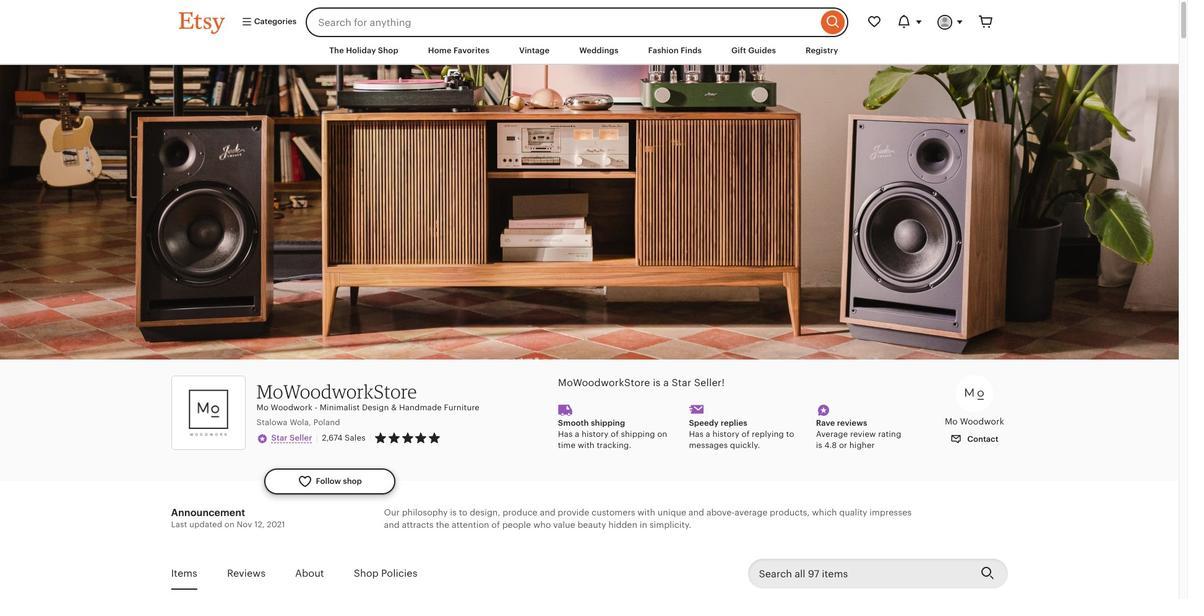 Task type: locate. For each thing, give the bounding box(es) containing it.
1 vertical spatial mo
[[945, 417, 958, 427]]

speedy
[[689, 418, 719, 428]]

quickly.
[[731, 441, 761, 450]]

the
[[330, 46, 344, 55]]

mo woodwork link
[[942, 375, 1008, 428]]

0 horizontal spatial on
[[225, 520, 235, 529]]

woodwork up 'contact'
[[961, 417, 1005, 427]]

0 horizontal spatial mowoodworkstore
[[257, 380, 417, 403]]

history inside smooth shipping has a history of shipping on time with tracking.
[[582, 430, 609, 439]]

0 vertical spatial shop
[[378, 46, 399, 55]]

minimalist
[[320, 403, 360, 412]]

shop
[[378, 46, 399, 55], [354, 568, 379, 580]]

1 vertical spatial is
[[816, 441, 823, 450]]

None search field
[[306, 7, 849, 37]]

mo up contact button
[[945, 417, 958, 427]]

history inside speedy replies has a history of replying to messages quickly.
[[713, 430, 740, 439]]

2 history from the left
[[713, 430, 740, 439]]

star left seller!
[[672, 377, 692, 389]]

woodwork
[[271, 403, 313, 412], [961, 417, 1005, 427]]

quality
[[840, 508, 868, 518]]

registry
[[806, 46, 839, 55]]

stalowa wola, poland
[[257, 418, 340, 427]]

mo woodwork
[[945, 417, 1005, 427]]

home favorites
[[428, 46, 490, 55]]

history for with
[[582, 430, 609, 439]]

|
[[316, 433, 318, 443], [369, 434, 372, 443]]

handmade
[[399, 403, 442, 412]]

2 vertical spatial is
[[450, 508, 457, 518]]

follow shop button
[[264, 469, 396, 495]]

has inside smooth shipping has a history of shipping on time with tracking.
[[558, 430, 573, 439]]

1 vertical spatial with
[[638, 508, 656, 518]]

to up attention
[[459, 508, 468, 518]]

and left 'above-'
[[689, 508, 705, 518]]

| left 2,674
[[316, 433, 318, 443]]

| inside | 2,674 sales |
[[369, 434, 372, 443]]

shop policies
[[354, 568, 418, 580]]

2 horizontal spatial a
[[706, 430, 711, 439]]

on
[[658, 430, 668, 439], [225, 520, 235, 529]]

weddings link
[[570, 40, 628, 62]]

to inside speedy replies has a history of replying to messages quickly.
[[787, 430, 795, 439]]

star_seller image
[[257, 434, 268, 445]]

1 horizontal spatial mowoodworkstore
[[558, 377, 651, 389]]

of up tracking.
[[611, 430, 619, 439]]

fashion finds
[[649, 46, 702, 55]]

0 horizontal spatial woodwork
[[271, 403, 313, 412]]

provide
[[558, 508, 590, 518]]

guides
[[749, 46, 776, 55]]

mowoodworkstore up the minimalist
[[257, 380, 417, 403]]

mowoodworkstore inside mowoodworkstore mo woodwork - minimalist design & handmade furniture
[[257, 380, 417, 403]]

0 horizontal spatial star
[[272, 434, 288, 443]]

review
[[851, 430, 877, 439]]

on left 'nov'
[[225, 520, 235, 529]]

seller
[[290, 434, 312, 443]]

shipping
[[591, 418, 626, 428], [621, 430, 655, 439]]

on down mowoodworkstore is a star seller!
[[658, 430, 668, 439]]

above-
[[707, 508, 735, 518]]

of for replying
[[742, 430, 750, 439]]

with right time at left bottom
[[578, 441, 595, 450]]

with inside our philosophy is to design, produce and provide customers with unique and above-average products, which quality impresses and attracts the attention of people who value beauty hidden in simplicity.
[[638, 508, 656, 518]]

which
[[813, 508, 837, 518]]

replies
[[721, 418, 748, 428]]

a inside speedy replies has a history of replying to messages quickly.
[[706, 430, 711, 439]]

stalowa
[[257, 418, 288, 427]]

to right replying
[[787, 430, 795, 439]]

to inside our philosophy is to design, produce and provide customers with unique and above-average products, which quality impresses and attracts the attention of people who value beauty hidden in simplicity.
[[459, 508, 468, 518]]

on inside smooth shipping has a history of shipping on time with tracking.
[[658, 430, 668, 439]]

0 vertical spatial mo
[[257, 403, 269, 412]]

0 horizontal spatial a
[[575, 430, 580, 439]]

1 vertical spatial to
[[459, 508, 468, 518]]

0 vertical spatial to
[[787, 430, 795, 439]]

registry link
[[797, 40, 848, 62]]

and down our
[[384, 520, 400, 530]]

history down replies
[[713, 430, 740, 439]]

0 horizontal spatial to
[[459, 508, 468, 518]]

1 horizontal spatial has
[[689, 430, 704, 439]]

4.8
[[825, 441, 837, 450]]

woodwork up stalowa wola, poland
[[271, 403, 313, 412]]

of down "design,"
[[492, 520, 500, 530]]

a left seller!
[[664, 377, 669, 389]]

| right sales
[[369, 434, 372, 443]]

on inside announcement last updated on nov 12, 2021
[[225, 520, 235, 529]]

mo up stalowa
[[257, 403, 269, 412]]

with inside smooth shipping has a history of shipping on time with tracking.
[[578, 441, 595, 450]]

2 has from the left
[[689, 430, 704, 439]]

and
[[540, 508, 556, 518], [689, 508, 705, 518], [384, 520, 400, 530]]

categories button
[[232, 11, 302, 33]]

1 horizontal spatial star
[[672, 377, 692, 389]]

0 horizontal spatial and
[[384, 520, 400, 530]]

has up time at left bottom
[[558, 430, 573, 439]]

has inside speedy replies has a history of replying to messages quickly.
[[689, 430, 704, 439]]

0 vertical spatial with
[[578, 441, 595, 450]]

0 horizontal spatial of
[[492, 520, 500, 530]]

1 horizontal spatial on
[[658, 430, 668, 439]]

mowoodworkstore is a star seller!
[[558, 377, 725, 389]]

star seller
[[272, 434, 312, 443]]

a inside smooth shipping has a history of shipping on time with tracking.
[[575, 430, 580, 439]]

products,
[[770, 508, 810, 518]]

1 horizontal spatial |
[[369, 434, 372, 443]]

time
[[558, 441, 576, 450]]

1 horizontal spatial is
[[653, 377, 661, 389]]

0 vertical spatial on
[[658, 430, 668, 439]]

shop
[[343, 477, 362, 486]]

of inside speedy replies has a history of replying to messages quickly.
[[742, 430, 750, 439]]

0 horizontal spatial |
[[316, 433, 318, 443]]

items
[[171, 568, 197, 580]]

mowoodworkstore up smooth
[[558, 377, 651, 389]]

announcement last updated on nov 12, 2021
[[171, 507, 285, 529]]

1 horizontal spatial with
[[638, 508, 656, 518]]

0 vertical spatial woodwork
[[271, 403, 313, 412]]

philosophy
[[402, 508, 448, 518]]

1 horizontal spatial mo
[[945, 417, 958, 427]]

with
[[578, 441, 595, 450], [638, 508, 656, 518]]

0 horizontal spatial is
[[450, 508, 457, 518]]

2021
[[267, 520, 285, 529]]

our philosophy is to design, produce and provide customers with unique and above-average products, which quality impresses and attracts the attention of people who value beauty hidden in simplicity.
[[384, 508, 912, 530]]

is left seller!
[[653, 377, 661, 389]]

is inside rave reviews average review rating is 4.8 or higher
[[816, 441, 823, 450]]

2 horizontal spatial and
[[689, 508, 705, 518]]

the holiday shop link
[[320, 40, 408, 62]]

of
[[611, 430, 619, 439], [742, 430, 750, 439], [492, 520, 500, 530]]

0 vertical spatial star
[[672, 377, 692, 389]]

is inside our philosophy is to design, produce and provide customers with unique and above-average products, which quality impresses and attracts the attention of people who value beauty hidden in simplicity.
[[450, 508, 457, 518]]

with up in
[[638, 508, 656, 518]]

1 horizontal spatial to
[[787, 430, 795, 439]]

a down smooth
[[575, 430, 580, 439]]

and up who
[[540, 508, 556, 518]]

0 horizontal spatial history
[[582, 430, 609, 439]]

1 vertical spatial on
[[225, 520, 235, 529]]

mowoodworkstore
[[558, 377, 651, 389], [257, 380, 417, 403]]

history up tracking.
[[582, 430, 609, 439]]

has for has a history of shipping on time with tracking.
[[558, 430, 573, 439]]

higher
[[850, 441, 875, 450]]

mo inside "link"
[[945, 417, 958, 427]]

sales
[[345, 434, 366, 443]]

smooth
[[558, 418, 589, 428]]

produce
[[503, 508, 538, 518]]

1 vertical spatial woodwork
[[961, 417, 1005, 427]]

customers
[[592, 508, 636, 518]]

of up quickly. at the right bottom
[[742, 430, 750, 439]]

of inside our philosophy is to design, produce and provide customers with unique and above-average products, which quality impresses and attracts the attention of people who value beauty hidden in simplicity.
[[492, 520, 500, 530]]

a
[[664, 377, 669, 389], [575, 430, 580, 439], [706, 430, 711, 439]]

2 horizontal spatial is
[[816, 441, 823, 450]]

menu bar
[[156, 37, 1023, 65]]

tracking.
[[597, 441, 632, 450]]

0 vertical spatial is
[[653, 377, 661, 389]]

of for shipping
[[611, 430, 619, 439]]

2 horizontal spatial of
[[742, 430, 750, 439]]

1 horizontal spatial and
[[540, 508, 556, 518]]

is left 4.8
[[816, 441, 823, 450]]

&
[[391, 403, 397, 412]]

1 horizontal spatial woodwork
[[961, 417, 1005, 427]]

1 has from the left
[[558, 430, 573, 439]]

1 horizontal spatial history
[[713, 430, 740, 439]]

shop left policies
[[354, 568, 379, 580]]

shop right holiday
[[378, 46, 399, 55]]

to
[[787, 430, 795, 439], [459, 508, 468, 518]]

0 horizontal spatial has
[[558, 430, 573, 439]]

mowoodworkstore for mowoodworkstore mo woodwork - minimalist design & handmade furniture
[[257, 380, 417, 403]]

star down stalowa
[[272, 434, 288, 443]]

1 vertical spatial star
[[272, 434, 288, 443]]

1 horizontal spatial of
[[611, 430, 619, 439]]

a up the messages
[[706, 430, 711, 439]]

of inside smooth shipping has a history of shipping on time with tracking.
[[611, 430, 619, 439]]

1 horizontal spatial a
[[664, 377, 669, 389]]

last
[[171, 520, 187, 529]]

mo
[[257, 403, 269, 412], [945, 417, 958, 427]]

is
[[653, 377, 661, 389], [816, 441, 823, 450], [450, 508, 457, 518]]

history for quickly.
[[713, 430, 740, 439]]

is up attention
[[450, 508, 457, 518]]

has down speedy
[[689, 430, 704, 439]]

0 horizontal spatial mo
[[257, 403, 269, 412]]

1 history from the left
[[582, 430, 609, 439]]

0 horizontal spatial with
[[578, 441, 595, 450]]



Task type: describe. For each thing, give the bounding box(es) containing it.
about
[[295, 568, 324, 580]]

beauty
[[578, 520, 606, 530]]

reviews link
[[227, 560, 266, 589]]

none search field inside categories banner
[[306, 7, 849, 37]]

attention
[[452, 520, 490, 530]]

gift
[[732, 46, 747, 55]]

woodwork inside mo woodwork "link"
[[961, 417, 1005, 427]]

with for time
[[578, 441, 595, 450]]

in
[[640, 520, 648, 530]]

unique
[[658, 508, 687, 518]]

a for smooth shipping has a history of shipping on time with tracking.
[[575, 430, 580, 439]]

Search for anything text field
[[306, 7, 818, 37]]

12,
[[254, 520, 265, 529]]

poland
[[314, 418, 340, 427]]

replying
[[752, 430, 784, 439]]

design
[[362, 403, 389, 412]]

messages
[[689, 441, 728, 450]]

announcement
[[171, 507, 245, 519]]

average
[[816, 430, 849, 439]]

furniture
[[444, 403, 480, 412]]

weddings
[[580, 46, 619, 55]]

nov
[[237, 520, 252, 529]]

star inside star seller button
[[272, 434, 288, 443]]

items link
[[171, 560, 197, 589]]

1 vertical spatial shop
[[354, 568, 379, 580]]

gift guides link
[[723, 40, 786, 62]]

has for has a history of replying to messages quickly.
[[689, 430, 704, 439]]

star seller button
[[257, 432, 312, 445]]

reviews
[[838, 418, 868, 428]]

mo woodwork image
[[957, 375, 994, 413]]

vintage link
[[510, 40, 559, 62]]

favorites
[[454, 46, 490, 55]]

the holiday shop
[[330, 46, 399, 55]]

design,
[[470, 508, 501, 518]]

mowoodworkstore for mowoodworkstore is a star seller!
[[558, 377, 651, 389]]

finds
[[681, 46, 702, 55]]

1 vertical spatial shipping
[[621, 430, 655, 439]]

categories banner
[[156, 0, 1023, 37]]

smooth shipping has a history of shipping on time with tracking.
[[558, 418, 668, 450]]

reviews
[[227, 568, 266, 580]]

or
[[840, 441, 848, 450]]

home favorites link
[[419, 40, 499, 62]]

0 vertical spatial shipping
[[591, 418, 626, 428]]

who
[[534, 520, 551, 530]]

seller!
[[695, 377, 725, 389]]

people
[[503, 520, 531, 530]]

wola,
[[290, 418, 311, 427]]

rave reviews average review rating is 4.8 or higher
[[816, 418, 902, 450]]

contact button
[[942, 428, 1008, 451]]

impresses
[[870, 508, 912, 518]]

2,674
[[322, 434, 343, 443]]

a for speedy replies has a history of replying to messages quickly.
[[706, 430, 711, 439]]

vintage
[[519, 46, 550, 55]]

updated
[[189, 520, 222, 529]]

speedy replies has a history of replying to messages quickly.
[[689, 418, 795, 450]]

our
[[384, 508, 400, 518]]

about link
[[295, 560, 324, 589]]

shop policies link
[[354, 560, 418, 589]]

mo inside mowoodworkstore mo woodwork - minimalist design & handmade furniture
[[257, 403, 269, 412]]

fashion
[[649, 46, 679, 55]]

fashion finds link
[[639, 40, 712, 62]]

holiday
[[346, 46, 376, 55]]

value
[[554, 520, 576, 530]]

simplicity.
[[650, 520, 692, 530]]

menu bar containing the holiday shop
[[156, 37, 1023, 65]]

Search all 97 items text field
[[748, 559, 971, 589]]

woodwork inside mowoodworkstore mo woodwork - minimalist design & handmade furniture
[[271, 403, 313, 412]]

policies
[[381, 568, 418, 580]]

follow shop
[[316, 477, 362, 486]]

rave
[[816, 418, 836, 428]]

follow
[[316, 477, 341, 486]]

with for customers
[[638, 508, 656, 518]]

home
[[428, 46, 452, 55]]

-
[[315, 403, 318, 412]]

hidden
[[609, 520, 638, 530]]

gift guides
[[732, 46, 776, 55]]

rating
[[879, 430, 902, 439]]

categories
[[252, 17, 297, 26]]

average
[[735, 508, 768, 518]]



Task type: vqa. For each thing, say whether or not it's contained in the screenshot.
quality
yes



